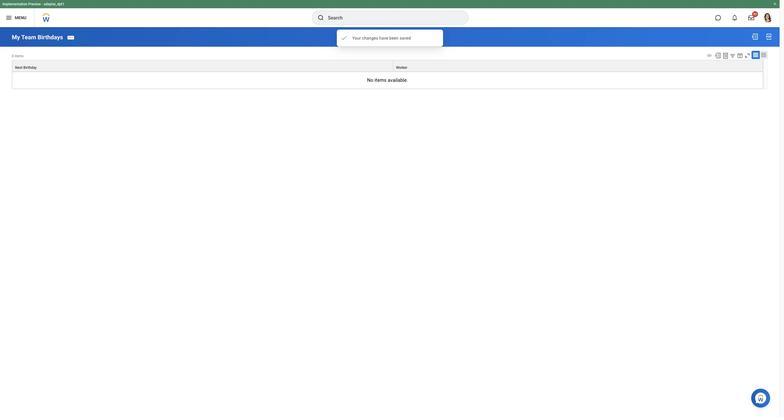 Task type: locate. For each thing, give the bounding box(es) containing it.
preview
[[28, 2, 41, 6]]

export to worksheets image
[[722, 52, 729, 59]]

toolbar
[[706, 51, 768, 60]]

0 vertical spatial export to excel image
[[751, 33, 758, 40]]

available.
[[388, 77, 408, 83]]

next birthday button
[[12, 60, 393, 71]]

items for 0
[[15, 54, 24, 58]]

next
[[15, 66, 22, 70]]

my team birthdays element
[[12, 34, 63, 41]]

1 horizontal spatial items
[[375, 77, 387, 83]]

table image
[[753, 52, 759, 58]]

export to excel image left view printable version (pdf) image
[[751, 33, 758, 40]]

0 horizontal spatial items
[[15, 54, 24, 58]]

implementation
[[2, 2, 27, 6]]

profile logan mcneil image
[[763, 13, 773, 24]]

export to excel image left export to worksheets icon
[[715, 52, 721, 59]]

my team birthdays main content
[[0, 27, 780, 94]]

1 vertical spatial items
[[375, 77, 387, 83]]

items right the no
[[375, 77, 387, 83]]

my team birthdays
[[12, 34, 63, 41]]

your changes have been saved
[[352, 36, 411, 40]]

notification dialog
[[337, 30, 443, 47]]

1 vertical spatial export to excel image
[[715, 52, 721, 59]]

33 button
[[745, 11, 758, 24]]

0 items
[[12, 54, 24, 58]]

items
[[15, 54, 24, 58], [375, 77, 387, 83]]

1 horizontal spatial export to excel image
[[751, 33, 758, 40]]

team
[[21, 34, 36, 41]]

view printable version (pdf) image
[[766, 33, 773, 40]]

items right the 0
[[15, 54, 24, 58]]

search image
[[317, 14, 324, 21]]

no items available to be tagged image
[[706, 52, 713, 59]]

your
[[352, 36, 361, 40]]

export to excel image
[[751, 33, 758, 40], [715, 52, 721, 59]]

row containing next birthday
[[12, 60, 763, 72]]

notifications large image
[[732, 15, 738, 21]]

0 vertical spatial items
[[15, 54, 24, 58]]

row
[[12, 60, 763, 72]]

0
[[12, 54, 14, 58]]

row inside my team birthdays main content
[[12, 60, 763, 72]]



Task type: describe. For each thing, give the bounding box(es) containing it.
birthday
[[23, 66, 37, 70]]

select to filter grid data image
[[729, 53, 736, 59]]

click to view/edit grid preferences image
[[737, 52, 743, 59]]

my
[[12, 34, 20, 41]]

fullscreen image
[[744, 52, 751, 59]]

expand table image
[[761, 52, 767, 58]]

have
[[379, 36, 388, 40]]

no
[[367, 77, 373, 83]]

33
[[753, 12, 757, 16]]

close environment banner image
[[773, 2, 777, 6]]

no items available.
[[367, 77, 408, 83]]

adeptai_dpt1
[[44, 2, 64, 6]]

toolbar inside my team birthdays main content
[[706, 51, 768, 60]]

worker button
[[393, 60, 763, 71]]

menu
[[15, 15, 26, 20]]

next birthday
[[15, 66, 37, 70]]

saved
[[400, 36, 411, 40]]

implementation preview -   adeptai_dpt1
[[2, 2, 64, 6]]

birthdays
[[38, 34, 63, 41]]

justify image
[[5, 14, 12, 21]]

menu banner
[[0, 0, 780, 27]]

changes
[[362, 36, 378, 40]]

check image
[[341, 35, 348, 42]]

inbox large image
[[748, 15, 754, 21]]

been
[[389, 36, 399, 40]]

menu button
[[0, 8, 34, 27]]

0 horizontal spatial export to excel image
[[715, 52, 721, 59]]

Search Workday  search field
[[328, 11, 456, 24]]

items for no
[[375, 77, 387, 83]]

worker
[[396, 66, 407, 70]]

-
[[42, 2, 43, 6]]



Task type: vqa. For each thing, say whether or not it's contained in the screenshot.
chevron right small 'image'
no



